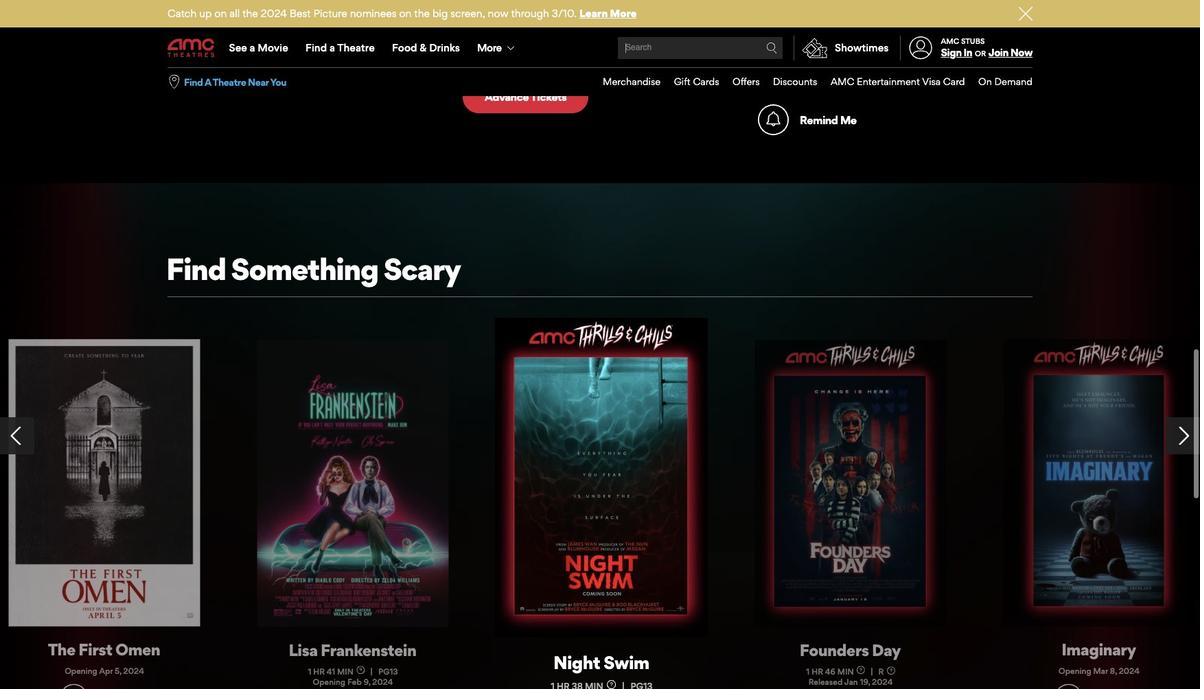 Task type: vqa. For each thing, say whether or not it's contained in the screenshot.
'ON DEMAND' link
yes



Task type: describe. For each thing, give the bounding box(es) containing it.
a right see
[[250, 41, 255, 54]]

a woman returns to her childhood home only to discover that the imaginary friend she left behind is very real and very unhappy.
[[758, 0, 1010, 76]]

garage.
[[528, 36, 574, 53]]

more information about image for r
[[887, 667, 895, 675]]

1 horizontal spatial to
[[866, 0, 879, 6]]

opening for imaginary
[[1059, 667, 1092, 677]]

hr for founders
[[812, 667, 823, 677]]

advance
[[485, 90, 529, 104]]

more information about image
[[857, 667, 865, 675]]

r button
[[879, 667, 895, 677]]

1 for founders
[[806, 667, 810, 677]]

gift
[[674, 76, 691, 87]]

movie poster for founders day image
[[755, 340, 946, 628]]

search the AMC website text field
[[624, 43, 766, 53]]

1 horizontal spatial more information about image
[[607, 681, 616, 689]]

left
[[783, 36, 803, 53]]

showtimes
[[835, 41, 889, 54]]

a inside button
[[205, 76, 211, 88]]

discounts
[[773, 76, 817, 87]]

join now button
[[989, 46, 1033, 59]]

friend
[[974, 13, 1010, 29]]

feb
[[347, 678, 362, 688]]

offers
[[733, 76, 760, 87]]

1 hr 41 min
[[308, 667, 354, 677]]

1 horizontal spatial the
[[414, 7, 430, 20]]

up
[[199, 7, 212, 20]]

advance tickets link
[[463, 81, 589, 113]]

0 horizontal spatial to
[[788, 13, 800, 29]]

join
[[989, 46, 1009, 59]]

real
[[895, 36, 917, 53]]

she
[[758, 36, 779, 53]]

something
[[231, 251, 378, 288]]

on inside no running. no diving. no lifeguard on duty. no swimming after dark.
[[390, 0, 406, 6]]

in
[[964, 46, 972, 59]]

2024 inside the first omen opening apr 5, 2024
[[123, 667, 144, 677]]

unhappy.
[[758, 60, 815, 76]]

find a theatre near you button
[[184, 75, 286, 89]]

outcast
[[484, 0, 529, 6]]

nominees
[[350, 7, 397, 20]]

0 horizontal spatial her
[[505, 36, 524, 53]]

imaginary
[[1062, 640, 1136, 660]]

movie poster for the first omen image
[[8, 340, 200, 627]]

food & drinks
[[392, 41, 460, 54]]

8,
[[1110, 667, 1117, 677]]

learn more link
[[580, 7, 637, 20]]

find a theatre near you
[[184, 76, 286, 88]]

46
[[825, 667, 836, 677]]

showtimes image
[[795, 36, 835, 60]]

tickets for handsome
[[531, 90, 567, 104]]

founders day link
[[769, 641, 932, 660]]

no up after at left
[[244, 0, 263, 6]]

sign in or join amc stubs element
[[900, 29, 1033, 67]]

tickets for swimming
[[210, 67, 246, 80]]

lisa
[[289, 641, 318, 660]]

menu containing merchandise
[[590, 68, 1033, 96]]

a inside a woman returns to her childhood home only to discover that the imaginary friend she left behind is very real and very unhappy.
[[758, 0, 767, 6]]

bed
[[463, 36, 487, 53]]

no up catch
[[168, 0, 186, 6]]

card
[[943, 76, 965, 87]]

sign
[[941, 46, 962, 59]]

pg13
[[378, 667, 398, 677]]

running.
[[190, 0, 240, 6]]

more button
[[469, 29, 526, 67]]

showtimes link
[[794, 36, 889, 60]]

find for find something scary
[[166, 251, 226, 288]]

screen,
[[451, 7, 485, 20]]

catch up on all the 2024 best picture nominees on the big screen, now through 3/10. learn more
[[168, 7, 637, 20]]

the first omen opening apr 5, 2024
[[48, 640, 160, 677]]

lifeguard
[[333, 0, 387, 6]]

the first omen link
[[22, 640, 185, 660]]

mar
[[1094, 667, 1109, 677]]

that
[[859, 13, 883, 29]]

9,
[[364, 678, 370, 688]]

childhood
[[905, 0, 967, 6]]

1 hr 46 min button
[[806, 667, 865, 678]]

in
[[490, 36, 501, 53]]

pg13 opening feb 9, 2024
[[313, 667, 398, 688]]

&
[[420, 41, 427, 54]]

1 hr 41 min button
[[308, 667, 365, 678]]

min for frankenstein
[[337, 667, 354, 677]]

founders day
[[800, 641, 901, 660]]

woman
[[771, 0, 816, 6]]

amc entertainment visa card link
[[817, 68, 965, 96]]

2024 down r
[[872, 678, 893, 688]]

on down running. at the top of page
[[214, 7, 227, 20]]

founders
[[800, 641, 869, 660]]

night swim link
[[511, 652, 692, 674]]

no left up
[[168, 13, 186, 29]]

no running. no diving. no lifeguard on duty. no swimming after dark.
[[168, 0, 441, 29]]

get tickets
[[190, 67, 246, 80]]

best
[[290, 7, 311, 20]]

her inside a woman returns to her childhood home only to discover that the imaginary friend she left behind is very real and very unhappy.
[[882, 0, 902, 6]]

near
[[248, 76, 269, 88]]

2024 inside pg13 opening feb 9, 2024
[[372, 678, 393, 688]]

movie
[[258, 41, 288, 54]]

19,
[[860, 678, 870, 688]]

night swim
[[553, 652, 649, 674]]

picture
[[313, 7, 347, 20]]

submit search icon image
[[766, 43, 777, 54]]

food & drinks link
[[383, 29, 469, 67]]

more inside button
[[477, 41, 502, 54]]

gift cards
[[674, 76, 719, 87]]

1 for lisa
[[308, 667, 311, 677]]

all
[[229, 7, 240, 20]]

imaginary link
[[1018, 640, 1181, 660]]

duty.
[[410, 0, 441, 6]]

tanning
[[681, 13, 727, 29]]

crush
[[682, 0, 716, 6]]



Task type: locate. For each thing, give the bounding box(es) containing it.
1 horizontal spatial 1
[[806, 667, 810, 677]]

home
[[971, 0, 1006, 6]]

opening inside pg13 opening feb 9, 2024
[[313, 678, 346, 688]]

opening for pg13
[[313, 678, 346, 688]]

after
[[256, 13, 284, 29]]

0 vertical spatial –
[[719, 0, 727, 6]]

find for find a theatre near you
[[184, 76, 203, 88]]

night
[[553, 652, 600, 674]]

amc for sign
[[941, 36, 959, 46]]

advance tickets
[[485, 90, 567, 104]]

me
[[840, 113, 857, 127]]

1 vertical spatial more
[[477, 41, 502, 54]]

food
[[392, 41, 417, 54]]

user profile image
[[902, 37, 940, 59]]

1 horizontal spatial her
[[658, 0, 678, 6]]

discounts link
[[760, 68, 817, 96]]

omen
[[115, 640, 160, 660]]

–
[[719, 0, 727, 6], [577, 13, 584, 29]]

more information about image for 1 hr 41 min
[[357, 667, 365, 675]]

is
[[852, 36, 862, 53]]

her right in
[[505, 36, 524, 53]]

2024 down "pg13"
[[372, 678, 393, 688]]

opening left mar
[[1059, 667, 1092, 677]]

to down woman
[[788, 13, 800, 29]]

more down reanimates
[[610, 7, 637, 20]]

1 horizontal spatial –
[[719, 0, 727, 6]]

find inside button
[[184, 76, 203, 88]]

very
[[865, 36, 891, 53], [947, 36, 973, 53]]

0 horizontal spatial the
[[243, 7, 258, 20]]

0 vertical spatial more
[[610, 7, 637, 20]]

0 horizontal spatial –
[[577, 13, 584, 29]]

girl
[[565, 0, 584, 6]]

offers link
[[719, 68, 760, 96]]

1 horizontal spatial more
[[610, 7, 637, 20]]

0 vertical spatial a
[[758, 0, 767, 6]]

opening
[[64, 667, 97, 677], [1059, 667, 1092, 677], [313, 678, 346, 688]]

0 horizontal spatial min
[[337, 667, 354, 677]]

– down girl
[[577, 13, 584, 29]]

min up released jan 19, 2024
[[837, 667, 854, 677]]

0 vertical spatial theatre
[[337, 41, 375, 54]]

remind me
[[800, 113, 857, 127]]

theatre inside menu
[[337, 41, 375, 54]]

2 very from the left
[[947, 36, 973, 53]]

catch
[[168, 7, 197, 20]]

1 hr from the left
[[313, 667, 325, 677]]

1 vertical spatial menu
[[590, 68, 1033, 96]]

2 horizontal spatial more information about image
[[887, 667, 895, 675]]

1 vertical spatial –
[[577, 13, 584, 29]]

1
[[308, 667, 311, 677], [806, 667, 810, 677]]

no
[[168, 0, 186, 6], [244, 0, 263, 6], [311, 0, 329, 6], [168, 13, 186, 29]]

opening left apr
[[64, 667, 97, 677]]

0 vertical spatial menu
[[168, 29, 1033, 67]]

no up picture
[[311, 0, 329, 6]]

discover
[[804, 13, 856, 29]]

more
[[610, 7, 637, 20], [477, 41, 502, 54]]

movie poster for lisa frankenstein image
[[257, 340, 449, 628]]

1 horizontal spatial tickets
[[531, 90, 567, 104]]

more information about image
[[357, 667, 365, 675], [887, 667, 895, 675], [607, 681, 616, 689]]

day
[[872, 641, 901, 660]]

tickets right the advance
[[531, 90, 567, 104]]

1 horizontal spatial very
[[947, 36, 973, 53]]

get tickets link
[[168, 58, 268, 90]]

min up feb
[[337, 667, 354, 677]]

menu down learn on the top of page
[[168, 29, 1033, 67]]

5,
[[114, 667, 121, 677]]

– right crush on the top right of page
[[719, 0, 727, 6]]

hr left 41
[[313, 667, 325, 677]]

1 horizontal spatial a
[[758, 0, 767, 6]]

get
[[190, 67, 208, 80]]

a
[[758, 0, 767, 6], [205, 76, 211, 88]]

to up that
[[866, 0, 879, 6]]

opening inside the first omen opening apr 5, 2024
[[64, 667, 97, 677]]

1 up released
[[806, 667, 810, 677]]

a
[[730, 0, 737, 6], [624, 13, 631, 29], [250, 41, 255, 54], [330, 41, 335, 54]]

more information about image up the 9,
[[357, 667, 365, 675]]

1 vertical spatial tickets
[[531, 90, 567, 104]]

diving.
[[266, 0, 307, 6]]

demand
[[995, 76, 1033, 87]]

1 vertical spatial amc
[[831, 76, 854, 87]]

on down "duty."
[[399, 7, 412, 20]]

menu
[[168, 29, 1033, 67], [590, 68, 1033, 96]]

0 vertical spatial amc
[[941, 36, 959, 46]]

1 hr 46 min
[[806, 667, 854, 677]]

frankenstein
[[321, 641, 416, 660]]

r
[[879, 667, 884, 677]]

theatre left near
[[213, 76, 246, 88]]

close this dialog image
[[1176, 663, 1190, 676]]

amc logo image
[[168, 39, 216, 57], [168, 39, 216, 57]]

scary
[[383, 251, 461, 288]]

swimming
[[190, 13, 253, 29]]

find a theatre link
[[297, 29, 383, 67]]

her up broken
[[658, 0, 678, 6]]

1 vertical spatial theatre
[[213, 76, 246, 88]]

the inside a woman returns to her childhood home only to discover that the imaginary friend she left behind is very real and very unhappy.
[[887, 13, 907, 29]]

the right all
[[243, 7, 258, 20]]

0 horizontal spatial theatre
[[213, 76, 246, 88]]

amc down "showtimes" link
[[831, 76, 854, 87]]

0 horizontal spatial amc
[[831, 76, 854, 87]]

0 horizontal spatial a
[[205, 76, 211, 88]]

2 min from the left
[[837, 667, 854, 677]]

jan
[[844, 678, 858, 688]]

1 horizontal spatial hr
[[812, 667, 823, 677]]

more information about image inside 1 hr 41 min button
[[357, 667, 365, 675]]

2 horizontal spatial the
[[887, 13, 907, 29]]

1 1 from the left
[[308, 667, 311, 677]]

0 horizontal spatial very
[[865, 36, 891, 53]]

entertainment
[[857, 76, 920, 87]]

more information about image down night swim link
[[607, 681, 616, 689]]

2 horizontal spatial her
[[882, 0, 902, 6]]

more information about image inside r button
[[887, 667, 895, 675]]

0 horizontal spatial more information about image
[[357, 667, 365, 675]]

amc for visa
[[831, 76, 854, 87]]

1 horizontal spatial amc
[[941, 36, 959, 46]]

through
[[511, 7, 549, 20]]

lisa frankenstein
[[289, 641, 416, 660]]

3/10.
[[552, 7, 577, 20]]

2 vertical spatial find
[[166, 251, 226, 288]]

on
[[979, 76, 992, 87]]

apr
[[99, 667, 112, 677]]

movie poster for night swim image
[[495, 318, 708, 638]]

hr left the 46 at the bottom right
[[812, 667, 823, 677]]

2024
[[261, 7, 287, 20], [123, 667, 144, 677], [1119, 667, 1140, 677], [372, 678, 393, 688], [872, 678, 893, 688]]

the down "duty."
[[414, 7, 430, 20]]

tickets down see
[[210, 67, 246, 80]]

0 vertical spatial find
[[306, 41, 327, 54]]

cards
[[693, 76, 719, 87]]

now
[[1011, 46, 1033, 59]]

her up that
[[882, 0, 902, 6]]

menu down 'showtimes' image
[[590, 68, 1033, 96]]

a down reanimates
[[624, 13, 631, 29]]

learn
[[580, 7, 608, 20]]

theatre inside button
[[213, 76, 246, 88]]

0 vertical spatial to
[[866, 0, 879, 6]]

1 left 41
[[308, 667, 311, 677]]

the
[[243, 7, 258, 20], [414, 7, 430, 20], [887, 13, 907, 29]]

the up the real
[[887, 13, 907, 29]]

swim
[[604, 652, 649, 674]]

hr for lisa
[[313, 667, 325, 677]]

find for find a theatre
[[306, 41, 327, 54]]

0 horizontal spatial hr
[[313, 667, 325, 677]]

more information about image right r
[[887, 667, 895, 675]]

to
[[866, 0, 879, 6], [788, 13, 800, 29]]

theatre down the nominees
[[337, 41, 375, 54]]

1 very from the left
[[865, 36, 891, 53]]

amc up sign at top
[[941, 36, 959, 46]]

1 horizontal spatial opening
[[313, 678, 346, 688]]

movie poster for imaginary image
[[1004, 340, 1195, 627]]

2 1 from the left
[[806, 667, 810, 677]]

1 vertical spatial find
[[184, 76, 203, 88]]

on demand
[[979, 76, 1033, 87]]

0 horizontal spatial more
[[477, 41, 502, 54]]

imaginary opening mar 8, 2024
[[1059, 640, 1140, 677]]

now
[[488, 7, 509, 20]]

2024 down the diving.
[[261, 7, 287, 20]]

0 horizontal spatial 1
[[308, 667, 311, 677]]

first
[[78, 640, 112, 660]]

dark.
[[287, 13, 318, 29]]

remind
[[800, 113, 838, 127]]

an outcast goth girl reanimates her crush – a handsome corpse – using a broken tanning bed in her garage.
[[463, 0, 737, 53]]

0 vertical spatial tickets
[[210, 67, 246, 80]]

find something scary
[[166, 251, 461, 288]]

2024 inside imaginary opening mar 8, 2024
[[1119, 667, 1140, 677]]

big
[[433, 7, 448, 20]]

see
[[229, 41, 247, 54]]

find
[[306, 41, 327, 54], [184, 76, 203, 88], [166, 251, 226, 288]]

reanimates
[[588, 0, 655, 6]]

merchandise
[[603, 76, 661, 87]]

2 hr from the left
[[812, 667, 823, 677]]

theatre
[[337, 41, 375, 54], [213, 76, 246, 88]]

menu containing more
[[168, 29, 1033, 67]]

0 horizontal spatial tickets
[[210, 67, 246, 80]]

2024 right 5,
[[123, 667, 144, 677]]

1 vertical spatial a
[[205, 76, 211, 88]]

corpse
[[531, 13, 573, 29]]

opening down 1 hr 41 min
[[313, 678, 346, 688]]

a down picture
[[330, 41, 335, 54]]

amc inside the amc stubs sign in or join now
[[941, 36, 959, 46]]

0 horizontal spatial opening
[[64, 667, 97, 677]]

a right crush on the top right of page
[[730, 0, 737, 6]]

1 horizontal spatial min
[[837, 667, 854, 677]]

2024 right 8,
[[1119, 667, 1140, 677]]

theatre for a
[[213, 76, 246, 88]]

or
[[975, 49, 986, 58]]

drinks
[[429, 41, 460, 54]]

2 horizontal spatial opening
[[1059, 667, 1092, 677]]

gift cards link
[[661, 68, 719, 96]]

an
[[463, 0, 480, 6]]

more down 'handsome'
[[477, 41, 502, 54]]

theatre for a
[[337, 41, 375, 54]]

on up catch up on all the 2024 best picture nominees on the big screen, now through 3/10. learn more
[[390, 0, 406, 6]]

1 min from the left
[[337, 667, 354, 677]]

you
[[270, 76, 286, 88]]

min for day
[[837, 667, 854, 677]]

merchandise link
[[590, 68, 661, 96]]

1 horizontal spatial theatre
[[337, 41, 375, 54]]

1 vertical spatial to
[[788, 13, 800, 29]]

opening inside imaginary opening mar 8, 2024
[[1059, 667, 1092, 677]]



